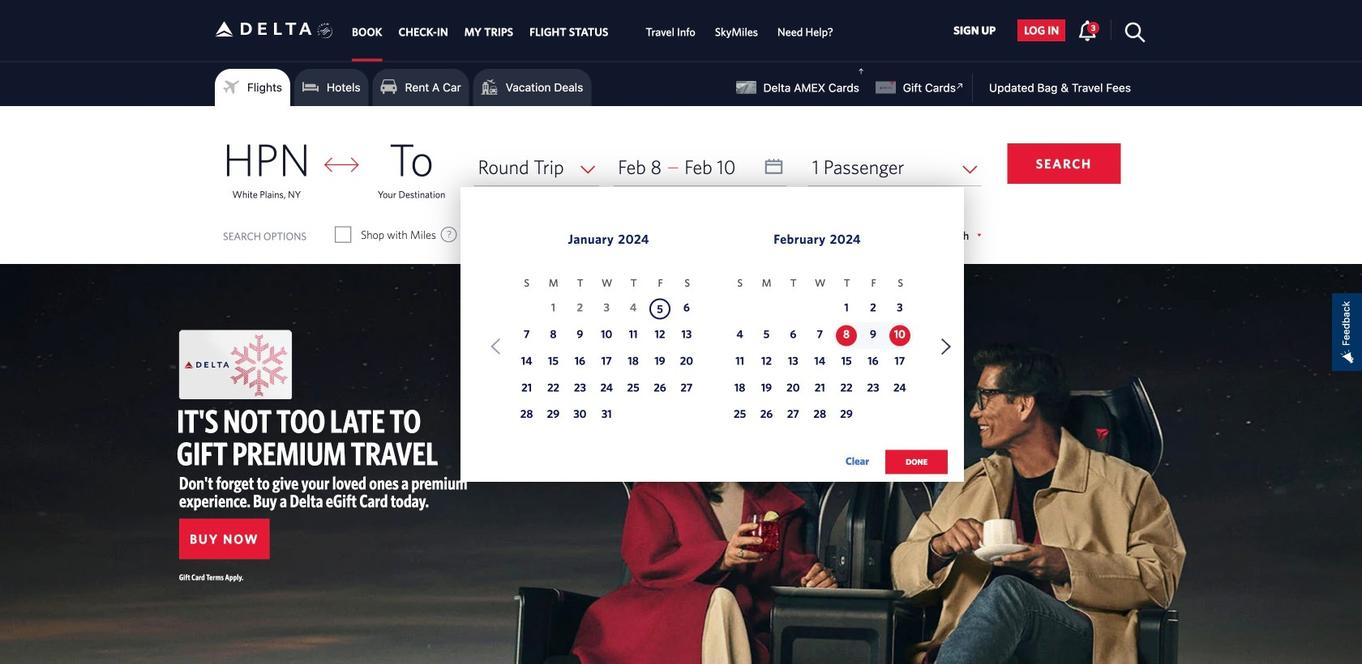 Task type: locate. For each thing, give the bounding box(es) containing it.
None checkbox
[[336, 227, 350, 243]]

None checkbox
[[625, 227, 640, 243]]

tab panel
[[0, 106, 1362, 492]]

None text field
[[614, 148, 787, 186]]

tab list
[[344, 0, 843, 61]]

None field
[[474, 148, 599, 186], [808, 148, 981, 186], [474, 148, 599, 186], [808, 148, 981, 186]]



Task type: describe. For each thing, give the bounding box(es) containing it.
skyteam image
[[317, 6, 333, 56]]

delta air lines image
[[215, 4, 312, 54]]

this link opens another site in a new window that may not follow the same accessibility policies as delta air lines. image
[[953, 79, 968, 94]]

calendar expanded, use arrow keys to select date application
[[461, 187, 964, 492]]



Task type: vqa. For each thing, say whether or not it's contained in the screenshot.
the leftmost This link opens another site in a new window that may not follow the same accessibility policies as Delta Air Lines. icon
no



